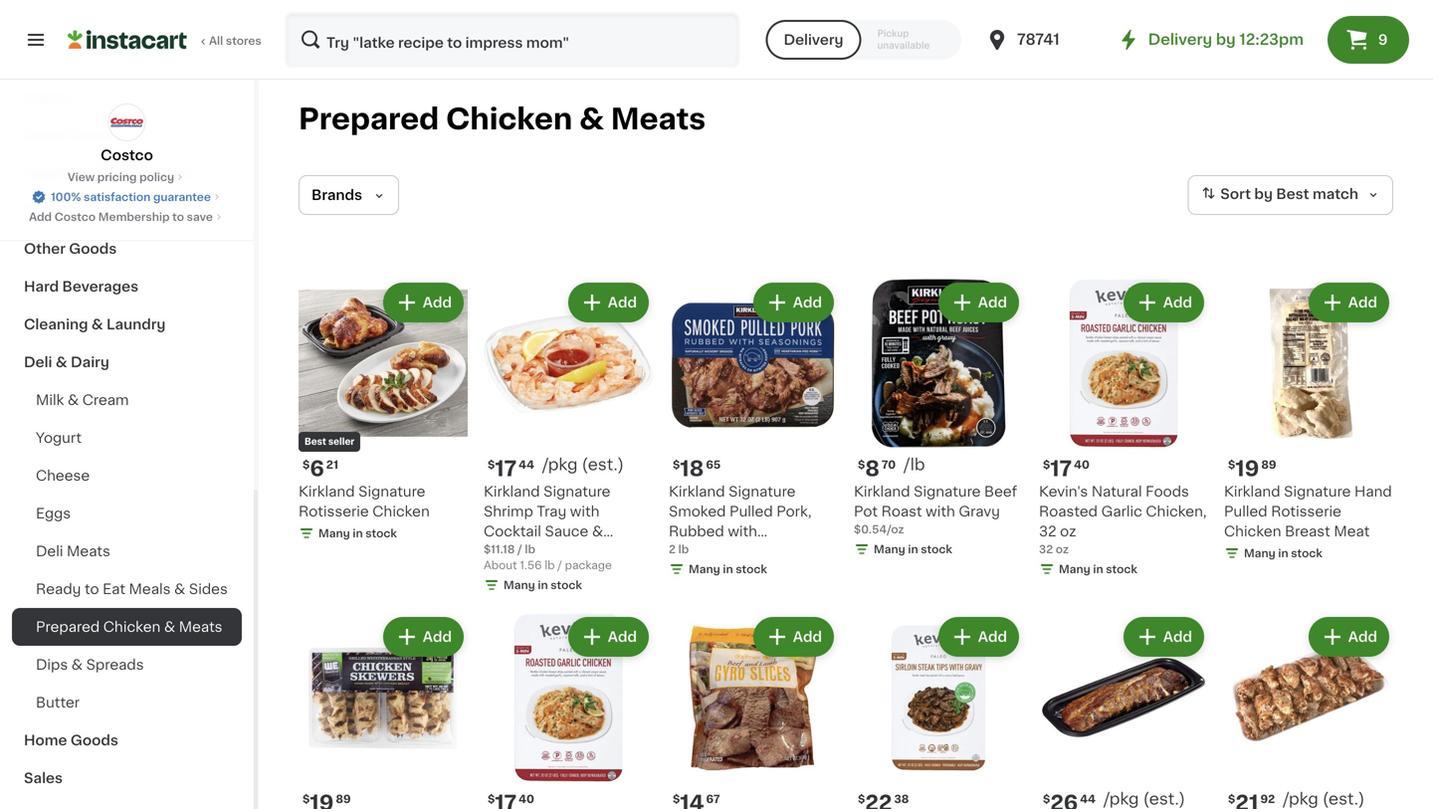 Task type: locate. For each thing, give the bounding box(es) containing it.
0 horizontal spatial (est.)
[[582, 457, 624, 473]]

with up the seasonings,
[[728, 525, 757, 539]]

1 horizontal spatial (est.)
[[1143, 791, 1186, 807]]

deli & dairy
[[24, 355, 109, 369]]

1 horizontal spatial prepared chicken & meats
[[299, 105, 706, 133]]

many in stock down kirkland signature rotisserie chicken at the left bottom
[[319, 528, 397, 539]]

signature for 18
[[729, 485, 796, 499]]

2 vertical spatial meats
[[179, 620, 222, 634]]

all
[[209, 35, 223, 46]]

paper goods
[[24, 128, 117, 142]]

1 horizontal spatial prepared
[[299, 105, 439, 133]]

lb right 1.56
[[545, 560, 555, 571]]

pulled for 19
[[1224, 505, 1268, 519]]

0 horizontal spatial costco
[[54, 212, 96, 222]]

1 vertical spatial goods
[[69, 242, 117, 256]]

1 horizontal spatial /pkg
[[1104, 791, 1139, 807]]

/
[[518, 544, 522, 555], [558, 560, 562, 571]]

1 vertical spatial prepared
[[36, 620, 100, 634]]

0 vertical spatial costco
[[101, 148, 153, 162]]

1 horizontal spatial pulled
[[1224, 505, 1268, 519]]

sort
[[1221, 187, 1251, 201]]

to
[[172, 212, 184, 222], [85, 582, 99, 596]]

sort by
[[1221, 187, 1273, 201]]

goods up beverages at the left of page
[[69, 242, 117, 256]]

/pkg (est.) inside $21.92 per package (estimated) element
[[1283, 791, 1365, 807]]

0 horizontal spatial delivery
[[784, 33, 844, 47]]

2
[[669, 544, 676, 555]]

seller
[[328, 437, 355, 446]]

1.56
[[520, 560, 542, 571]]

40 inside the $ 17 40
[[1074, 459, 1090, 470]]

40
[[1074, 459, 1090, 470], [519, 794, 534, 805]]

1 17 from the left
[[495, 458, 517, 479]]

1 horizontal spatial 89
[[1262, 459, 1277, 470]]

1 vertical spatial by
[[1255, 187, 1273, 201]]

rotisserie up breast on the bottom right of page
[[1271, 505, 1342, 519]]

many in stock
[[319, 528, 397, 539], [874, 544, 952, 555], [1244, 548, 1323, 559], [689, 564, 767, 575], [1059, 564, 1138, 575], [504, 580, 582, 591]]

(est.) inside $26.44 per package (estimated) element
[[1143, 791, 1186, 807]]

delivery for delivery by 12:23pm
[[1148, 32, 1213, 47]]

pulled inside 'kirkland signature hand pulled rotisserie chicken breast meat'
[[1224, 505, 1268, 519]]

goods
[[69, 128, 117, 142], [69, 242, 117, 256], [71, 734, 118, 748]]

32 for kirkland signature smoked pulled pork, rubbed with seasonings, 32 oz
[[757, 544, 775, 558]]

chicken inside kirkland signature rotisserie chicken
[[373, 505, 430, 519]]

cleaning & laundry link
[[12, 306, 242, 343]]

signature inside kirkland signature rotisserie chicken
[[358, 485, 425, 499]]

kirkland signature hand pulled rotisserie chicken breast meat
[[1224, 485, 1392, 539]]

0 horizontal spatial /pkg (est.)
[[1104, 791, 1186, 807]]

to inside add costco membership to save link
[[172, 212, 184, 222]]

1 horizontal spatial rotisserie
[[1271, 505, 1342, 519]]

1 rotisserie from the left
[[299, 505, 369, 519]]

to down guarantee
[[172, 212, 184, 222]]

$ inside $ 8 70 /lb
[[858, 459, 865, 470]]

best
[[1276, 187, 1309, 201], [305, 437, 326, 446]]

$ inside $ 6 21
[[303, 459, 310, 470]]

& inside kirkland signature shrimp tray with cocktail sauce & lemon
[[592, 525, 603, 539]]

1 horizontal spatial best
[[1276, 187, 1309, 201]]

many down 'kirkland signature hand pulled rotisserie chicken breast meat'
[[1244, 548, 1276, 559]]

kirkland inside 'kirkland signature hand pulled rotisserie chicken breast meat'
[[1224, 485, 1281, 499]]

0 horizontal spatial prepared
[[36, 620, 100, 634]]

kirkland inside kirkland signature smoked pulled pork, rubbed with seasonings, 32 oz
[[669, 485, 725, 499]]

product group containing 19
[[1224, 279, 1394, 565]]

best left match
[[1276, 187, 1309, 201]]

with inside kirkland signature smoked pulled pork, rubbed with seasonings, 32 oz
[[728, 525, 757, 539]]

$ 18 65
[[673, 458, 721, 479]]

kirkland inside kirkland signature shrimp tray with cocktail sauce & lemon
[[484, 485, 540, 499]]

3 kirkland from the left
[[669, 485, 725, 499]]

0 vertical spatial 40
[[1074, 459, 1090, 470]]

signature inside 'kirkland signature hand pulled rotisserie chicken breast meat'
[[1284, 485, 1351, 499]]

policy
[[139, 172, 174, 183]]

paper goods link
[[12, 116, 242, 154]]

in down the seasonings,
[[723, 564, 733, 575]]

$8.70 per pound element
[[854, 456, 1023, 482]]

brands
[[312, 188, 362, 202]]

many down the $0.54/oz
[[874, 544, 905, 555]]

1 horizontal spatial with
[[728, 525, 757, 539]]

to left eat
[[85, 582, 99, 596]]

goods for home goods
[[71, 734, 118, 748]]

$ inside the $ 17 40
[[1043, 459, 1050, 470]]

(est.) inside $21.92 per package (estimated) element
[[1323, 791, 1365, 807]]

roast
[[882, 505, 922, 519]]

by inside best match sort by field
[[1255, 187, 1273, 201]]

1 horizontal spatial by
[[1255, 187, 1273, 201]]

best for best match
[[1276, 187, 1309, 201]]

0 horizontal spatial /
[[518, 544, 522, 555]]

67
[[706, 794, 720, 805]]

0 vertical spatial best
[[1276, 187, 1309, 201]]

costco up personal
[[101, 148, 153, 162]]

personal
[[90, 166, 153, 180]]

costco link
[[101, 104, 153, 165]]

/ up 1.56
[[518, 544, 522, 555]]

2 horizontal spatial /pkg
[[1283, 791, 1319, 807]]

0 vertical spatial goods
[[69, 128, 117, 142]]

$ 19 89
[[1228, 458, 1277, 479]]

prepared chicken & meats up dips & spreads link
[[36, 620, 222, 634]]

costco logo image
[[108, 104, 146, 141]]

/pkg inside $21.92 per package (estimated) element
[[1283, 791, 1319, 807]]

pulled inside kirkland signature smoked pulled pork, rubbed with seasonings, 32 oz
[[730, 505, 773, 519]]

100%
[[51, 192, 81, 203]]

1 vertical spatial /
[[558, 560, 562, 571]]

17 for $ 17 40
[[1050, 458, 1072, 479]]

by right sort
[[1255, 187, 1273, 201]]

product group containing 18
[[669, 279, 838, 581]]

1 horizontal spatial 17
[[1050, 458, 1072, 479]]

kirkland down '8'
[[854, 485, 910, 499]]

9
[[1379, 33, 1388, 47]]

rotisserie down $ 6 21
[[299, 505, 369, 519]]

1 horizontal spatial to
[[172, 212, 184, 222]]

$ inside $ 17 44 /pkg (est.)
[[488, 459, 495, 470]]

signature for 19
[[1284, 485, 1351, 499]]

in down kirkland signature rotisserie chicken at the left bottom
[[353, 528, 363, 539]]

in down kevin's natural foods roasted garlic chicken, 32 oz 32 oz
[[1093, 564, 1103, 575]]

product group
[[299, 279, 468, 545], [484, 279, 653, 597], [669, 279, 838, 581], [854, 279, 1023, 561], [1039, 279, 1208, 581], [1224, 279, 1394, 565], [299, 613, 468, 809], [484, 613, 653, 809], [669, 613, 838, 809], [854, 613, 1023, 809], [1039, 613, 1208, 809], [1224, 613, 1394, 809]]

in down roast
[[908, 544, 918, 555]]

2 kirkland from the left
[[484, 485, 540, 499]]

2 vertical spatial goods
[[71, 734, 118, 748]]

& inside 'link'
[[68, 393, 79, 407]]

2 rotisserie from the left
[[1271, 505, 1342, 519]]

hard beverages
[[24, 280, 138, 294]]

oz inside kirkland signature smoked pulled pork, rubbed with seasonings, 32 oz
[[778, 544, 795, 558]]

4 kirkland from the left
[[854, 485, 910, 499]]

oz for kirkland signature smoked pulled pork, rubbed with seasonings, 32 oz
[[778, 544, 795, 558]]

/pkg for 44
[[1104, 791, 1139, 807]]

all stores link
[[68, 12, 263, 68]]

2 horizontal spatial (est.)
[[1323, 791, 1365, 807]]

1 pulled from the left
[[730, 505, 773, 519]]

2 17 from the left
[[1050, 458, 1072, 479]]

0 horizontal spatial with
[[570, 505, 600, 519]]

with up sauce on the bottom of the page
[[570, 505, 600, 519]]

cleaning
[[24, 318, 88, 331]]

0 vertical spatial meats
[[611, 105, 706, 133]]

3 signature from the left
[[729, 485, 796, 499]]

2 horizontal spatial with
[[926, 505, 955, 519]]

dips & spreads link
[[12, 646, 242, 684]]

by inside delivery by 12:23pm link
[[1216, 32, 1236, 47]]

1 vertical spatial 40
[[519, 794, 534, 805]]

delivery
[[1148, 32, 1213, 47], [784, 33, 844, 47]]

deli down eggs
[[36, 544, 63, 558]]

4 signature from the left
[[914, 485, 981, 499]]

many in stock down the seasonings,
[[689, 564, 767, 575]]

stock down kirkland signature rotisserie chicken at the left bottom
[[366, 528, 397, 539]]

/pkg inside $26.44 per package (estimated) element
[[1104, 791, 1139, 807]]

best inside field
[[1276, 187, 1309, 201]]

deli for deli meats
[[36, 544, 63, 558]]

with right roast
[[926, 505, 955, 519]]

pulled left pork,
[[730, 505, 773, 519]]

2 horizontal spatial lb
[[678, 544, 689, 555]]

add
[[29, 212, 52, 222], [423, 296, 452, 310], [608, 296, 637, 310], [793, 296, 822, 310], [978, 296, 1007, 310], [1163, 296, 1192, 310], [1349, 296, 1378, 310], [423, 630, 452, 644], [608, 630, 637, 644], [793, 630, 822, 644], [978, 630, 1007, 644], [1163, 630, 1192, 644], [1349, 630, 1378, 644]]

liquor
[[24, 91, 70, 105]]

signature inside kirkland signature smoked pulled pork, rubbed with seasonings, 32 oz
[[729, 485, 796, 499]]

0 horizontal spatial to
[[85, 582, 99, 596]]

kirkland up smoked
[[669, 485, 725, 499]]

38
[[894, 794, 909, 805]]

1 horizontal spatial 40
[[1074, 459, 1090, 470]]

0 vertical spatial 89
[[1262, 459, 1277, 470]]

$ 6 21
[[303, 458, 338, 479]]

0 vertical spatial to
[[172, 212, 184, 222]]

milk & cream link
[[12, 381, 242, 419]]

0 horizontal spatial meats
[[67, 544, 110, 558]]

signature inside kirkland signature shrimp tray with cocktail sauce & lemon
[[544, 485, 611, 499]]

laundry
[[106, 318, 166, 331]]

65
[[706, 459, 721, 470]]

sides
[[189, 582, 228, 596]]

5 signature from the left
[[1284, 485, 1351, 499]]

signature inside kirkland signature beef pot roast with gravy $0.54/oz
[[914, 485, 981, 499]]

signature
[[358, 485, 425, 499], [544, 485, 611, 499], [729, 485, 796, 499], [914, 485, 981, 499], [1284, 485, 1351, 499]]

deli up milk
[[24, 355, 52, 369]]

17 up shrimp
[[495, 458, 517, 479]]

1 vertical spatial prepared chicken & meats
[[36, 620, 222, 634]]

stock down the seasonings,
[[736, 564, 767, 575]]

2 pulled from the left
[[1224, 505, 1268, 519]]

17 up kevin's
[[1050, 458, 1072, 479]]

/ left the package at left
[[558, 560, 562, 571]]

wine
[[24, 204, 60, 218]]

kirkland inside kirkland signature rotisserie chicken
[[299, 485, 355, 499]]

kirkland inside kirkland signature beef pot roast with gravy $0.54/oz
[[854, 485, 910, 499]]

17 inside $ 17 44 /pkg (est.)
[[495, 458, 517, 479]]

save
[[187, 212, 213, 222]]

92
[[1261, 794, 1275, 805]]

$21.92 per package (estimated) element
[[1224, 790, 1394, 809]]

0 horizontal spatial 44
[[519, 459, 534, 470]]

costco down 100%
[[54, 212, 96, 222]]

many in stock down the $0.54/oz
[[874, 544, 952, 555]]

1 signature from the left
[[358, 485, 425, 499]]

prepared up brands dropdown button
[[299, 105, 439, 133]]

6
[[310, 458, 324, 479]]

0 vertical spatial prepared
[[299, 105, 439, 133]]

0 horizontal spatial 89
[[336, 794, 351, 805]]

$ 17 44 /pkg (est.)
[[488, 457, 624, 479]]

cheese link
[[12, 457, 242, 495]]

12:23pm
[[1240, 32, 1304, 47]]

delivery inside button
[[784, 33, 844, 47]]

1 horizontal spatial delivery
[[1148, 32, 1213, 47]]

32 inside kirkland signature smoked pulled pork, rubbed with seasonings, 32 oz
[[757, 544, 775, 558]]

2 /pkg (est.) from the left
[[1283, 791, 1365, 807]]

to inside 'ready to eat meals & sides' link
[[85, 582, 99, 596]]

lb right 2
[[678, 544, 689, 555]]

kirkland for 18
[[669, 485, 725, 499]]

oz
[[1060, 525, 1077, 539], [1056, 544, 1069, 555], [778, 544, 795, 558]]

&
[[579, 105, 604, 133], [75, 166, 87, 180], [91, 318, 103, 331], [56, 355, 67, 369], [68, 393, 79, 407], [592, 525, 603, 539], [174, 582, 185, 596], [164, 620, 175, 634], [71, 658, 83, 672]]

1 /pkg (est.) from the left
[[1104, 791, 1186, 807]]

kirkland up shrimp
[[484, 485, 540, 499]]

costco
[[101, 148, 153, 162], [54, 212, 96, 222]]

deli
[[24, 355, 52, 369], [36, 544, 63, 558]]

(est.)
[[582, 457, 624, 473], [1143, 791, 1186, 807], [1323, 791, 1365, 807]]

$ inside $ 18 65
[[673, 459, 680, 470]]

0 vertical spatial /
[[518, 544, 522, 555]]

milk & cream
[[36, 393, 129, 407]]

stock down kevin's natural foods roasted garlic chicken, 32 oz 32 oz
[[1106, 564, 1138, 575]]

5 kirkland from the left
[[1224, 485, 1281, 499]]

/pkg (est.) inside $26.44 per package (estimated) element
[[1104, 791, 1186, 807]]

stock down kirkland signature beef pot roast with gravy $0.54/oz
[[921, 544, 952, 555]]

2 signature from the left
[[544, 485, 611, 499]]

prepared chicken & meats down the search field
[[299, 105, 706, 133]]

goods up health & personal care
[[69, 128, 117, 142]]

78741 button
[[985, 12, 1105, 68]]

view
[[68, 172, 95, 183]]

1 horizontal spatial /pkg (est.)
[[1283, 791, 1365, 807]]

1 horizontal spatial /
[[558, 560, 562, 571]]

8
[[865, 458, 880, 479]]

kirkland down $ 6 21
[[299, 485, 355, 499]]

(est.) for 44
[[1143, 791, 1186, 807]]

service type group
[[766, 20, 962, 60]]

lb up 1.56
[[525, 544, 535, 555]]

(est.) for 92
[[1323, 791, 1365, 807]]

0 horizontal spatial best
[[305, 437, 326, 446]]

0 horizontal spatial /pkg
[[542, 457, 578, 473]]

home goods link
[[12, 722, 242, 759]]

health & personal care
[[24, 166, 191, 180]]

prepared down ready in the left of the page
[[36, 620, 100, 634]]

1 horizontal spatial meats
[[179, 620, 222, 634]]

chicken inside 'kirkland signature hand pulled rotisserie chicken breast meat'
[[1224, 525, 1282, 539]]

/pkg for 92
[[1283, 791, 1319, 807]]

best left seller
[[305, 437, 326, 446]]

0 vertical spatial by
[[1216, 32, 1236, 47]]

delivery for delivery
[[784, 33, 844, 47]]

None search field
[[285, 12, 740, 68]]

1 vertical spatial best
[[305, 437, 326, 446]]

0 vertical spatial deli
[[24, 355, 52, 369]]

1 kirkland from the left
[[299, 485, 355, 499]]

kirkland signature shrimp tray with cocktail sauce & lemon
[[484, 485, 611, 558]]

roasted
[[1039, 505, 1098, 519]]

rotisserie inside kirkland signature rotisserie chicken
[[299, 505, 369, 519]]

1 vertical spatial 89
[[336, 794, 351, 805]]

cleaning & laundry
[[24, 318, 166, 331]]

cream
[[82, 393, 129, 407]]

beverages
[[62, 280, 138, 294]]

best match
[[1276, 187, 1359, 201]]

goods inside 'link'
[[69, 242, 117, 256]]

product group containing 6
[[299, 279, 468, 545]]

0 horizontal spatial 17
[[495, 458, 517, 479]]

0 vertical spatial prepared chicken & meats
[[299, 105, 706, 133]]

1 horizontal spatial costco
[[101, 148, 153, 162]]

goods right home
[[71, 734, 118, 748]]

wine link
[[12, 192, 242, 230]]

1 vertical spatial to
[[85, 582, 99, 596]]

stock
[[366, 528, 397, 539], [921, 544, 952, 555], [1291, 548, 1323, 559], [736, 564, 767, 575], [1106, 564, 1138, 575], [551, 580, 582, 591]]

/pkg (est.) for 44
[[1104, 791, 1186, 807]]

0 horizontal spatial rotisserie
[[299, 505, 369, 519]]

satisfaction
[[84, 192, 151, 203]]

1 vertical spatial 44
[[1080, 794, 1096, 805]]

0 horizontal spatial pulled
[[730, 505, 773, 519]]

many down roasted
[[1059, 564, 1091, 575]]

hard
[[24, 280, 59, 294]]

1 vertical spatial meats
[[67, 544, 110, 558]]

ready to eat meals & sides link
[[12, 570, 242, 608]]

1 vertical spatial costco
[[54, 212, 96, 222]]

2 horizontal spatial meats
[[611, 105, 706, 133]]

kirkland for 19
[[1224, 485, 1281, 499]]

pulled down 19
[[1224, 505, 1268, 519]]

0 horizontal spatial lb
[[525, 544, 535, 555]]

gravy
[[959, 505, 1000, 519]]

19
[[1236, 458, 1260, 479]]

signature for /pkg (est.)
[[544, 485, 611, 499]]

best inside product 'group'
[[305, 437, 326, 446]]

cheese
[[36, 469, 90, 483]]

1 vertical spatial deli
[[36, 544, 63, 558]]

deli meats
[[36, 544, 110, 558]]

$17.44 per package (estimated) element
[[484, 456, 653, 482]]

kirkland down $ 19 89
[[1224, 485, 1281, 499]]

0 horizontal spatial 40
[[519, 794, 534, 805]]

0 horizontal spatial by
[[1216, 32, 1236, 47]]

0 vertical spatial 44
[[519, 459, 534, 470]]

pulled for 18
[[730, 505, 773, 519]]

by left 12:23pm at right
[[1216, 32, 1236, 47]]

instacart logo image
[[68, 28, 187, 52]]

17 for $ 17 44 /pkg (est.)
[[495, 458, 517, 479]]



Task type: describe. For each thing, give the bounding box(es) containing it.
1 horizontal spatial 44
[[1080, 794, 1096, 805]]

milk
[[36, 393, 64, 407]]

100% satisfaction guarantee
[[51, 192, 211, 203]]

rotisserie inside 'kirkland signature hand pulled rotisserie chicken breast meat'
[[1271, 505, 1342, 519]]

78741
[[1017, 32, 1060, 47]]

health
[[24, 166, 72, 180]]

deli for deli & dairy
[[24, 355, 52, 369]]

in down breast on the bottom right of page
[[1278, 548, 1289, 559]]

about
[[484, 560, 517, 571]]

by for delivery
[[1216, 32, 1236, 47]]

home
[[24, 734, 67, 748]]

stores
[[226, 35, 261, 46]]

70
[[882, 459, 896, 470]]

ready to eat meals & sides
[[36, 582, 228, 596]]

yogurt
[[36, 431, 82, 445]]

care
[[156, 166, 191, 180]]

$26.44 per package (estimated) element
[[1039, 790, 1208, 809]]

many down kirkland signature rotisserie chicken at the left bottom
[[319, 528, 350, 539]]

view pricing policy
[[68, 172, 174, 183]]

tray
[[537, 505, 567, 519]]

/pkg (est.) for 92
[[1283, 791, 1365, 807]]

dips & spreads
[[36, 658, 144, 672]]

membership
[[98, 212, 170, 222]]

hand
[[1355, 485, 1392, 499]]

add costco membership to save link
[[29, 209, 225, 225]]

eggs
[[36, 507, 71, 521]]

stock down the package at left
[[551, 580, 582, 591]]

deli & dairy link
[[12, 343, 242, 381]]

smoked
[[669, 505, 726, 519]]

sales
[[24, 771, 63, 785]]

shrimp
[[484, 505, 533, 519]]

delivery by 12:23pm
[[1148, 32, 1304, 47]]

9 button
[[1328, 16, 1409, 64]]

other goods
[[24, 242, 117, 256]]

many in stock down 1.56
[[504, 580, 582, 591]]

foods
[[1146, 485, 1189, 499]]

all stores
[[209, 35, 261, 46]]

delivery button
[[766, 20, 862, 60]]

many down the seasonings,
[[689, 564, 720, 575]]

$11.18
[[484, 544, 515, 555]]

yogurt link
[[12, 419, 242, 457]]

stock down breast on the bottom right of page
[[1291, 548, 1323, 559]]

other goods link
[[12, 230, 242, 268]]

meat
[[1334, 525, 1370, 539]]

many in stock down kevin's natural foods roasted garlic chicken, 32 oz 32 oz
[[1059, 564, 1138, 575]]

other
[[24, 242, 66, 256]]

in down 1.56
[[538, 580, 548, 591]]

Best match Sort by field
[[1188, 175, 1394, 215]]

goods for other goods
[[69, 242, 117, 256]]

44 inside $ 17 44 /pkg (est.)
[[519, 459, 534, 470]]

with inside kirkland signature beef pot roast with gravy $0.54/oz
[[926, 505, 955, 519]]

$ 17 40
[[1043, 458, 1090, 479]]

garlic
[[1101, 505, 1143, 519]]

lemon
[[484, 544, 532, 558]]

/pkg inside $ 17 44 /pkg (est.)
[[542, 457, 578, 473]]

32 for kevin's natural foods roasted garlic chicken, 32 oz 32 oz
[[1039, 544, 1053, 555]]

18
[[680, 458, 704, 479]]

chicken,
[[1146, 505, 1207, 519]]

add costco membership to save
[[29, 212, 213, 222]]

guarantee
[[153, 192, 211, 203]]

dairy
[[71, 355, 109, 369]]

best for best seller
[[305, 437, 326, 446]]

brands button
[[299, 175, 399, 215]]

$ 8 70 /lb
[[858, 457, 925, 479]]

deli meats link
[[12, 533, 242, 570]]

beef
[[984, 485, 1017, 499]]

100% satisfaction guarantee button
[[31, 185, 223, 205]]

2 lb
[[669, 544, 689, 555]]

pricing
[[97, 172, 137, 183]]

1 horizontal spatial lb
[[545, 560, 555, 571]]

home goods
[[24, 734, 118, 748]]

89 inside $ 19 89
[[1262, 459, 1277, 470]]

seasonings,
[[669, 544, 754, 558]]

goods for paper goods
[[69, 128, 117, 142]]

oz for kevin's natural foods roasted garlic chicken, 32 oz 32 oz
[[1056, 544, 1069, 555]]

ready
[[36, 582, 81, 596]]

natural
[[1092, 485, 1142, 499]]

$11.18 / lb about 1.56 lb / package
[[484, 544, 612, 571]]

kirkland signature smoked pulled pork, rubbed with seasonings, 32 oz
[[669, 485, 812, 558]]

kirkland for 6
[[299, 485, 355, 499]]

butter
[[36, 696, 80, 710]]

0 horizontal spatial prepared chicken & meats
[[36, 620, 222, 634]]

many down 1.56
[[504, 580, 535, 591]]

product group containing 8
[[854, 279, 1023, 561]]

with inside kirkland signature shrimp tray with cocktail sauce & lemon
[[570, 505, 600, 519]]

/lb
[[904, 457, 925, 473]]

$ inside $ 19 89
[[1228, 459, 1236, 470]]

kirkland signature rotisserie chicken
[[299, 485, 430, 519]]

pot
[[854, 505, 878, 519]]

eat
[[103, 582, 125, 596]]

many in stock down breast on the bottom right of page
[[1244, 548, 1323, 559]]

pork,
[[777, 505, 812, 519]]

cocktail
[[484, 525, 541, 539]]

signature for 6
[[358, 485, 425, 499]]

butter link
[[12, 684, 242, 722]]

Search field
[[287, 14, 738, 66]]

meals
[[129, 582, 171, 596]]

(est.) inside $ 17 44 /pkg (est.)
[[582, 457, 624, 473]]

best seller
[[305, 437, 355, 446]]

eggs link
[[12, 495, 242, 533]]

hard beverages link
[[12, 268, 242, 306]]

kirkland for /pkg (est.)
[[484, 485, 540, 499]]

kirkland signature beef pot roast with gravy $0.54/oz
[[854, 485, 1017, 535]]

breast
[[1285, 525, 1331, 539]]

prepared chicken & meats link
[[12, 608, 242, 646]]

by for sort
[[1255, 187, 1273, 201]]

kevin's
[[1039, 485, 1088, 499]]



Task type: vqa. For each thing, say whether or not it's contained in the screenshot.
Add Shoppers Club to save
no



